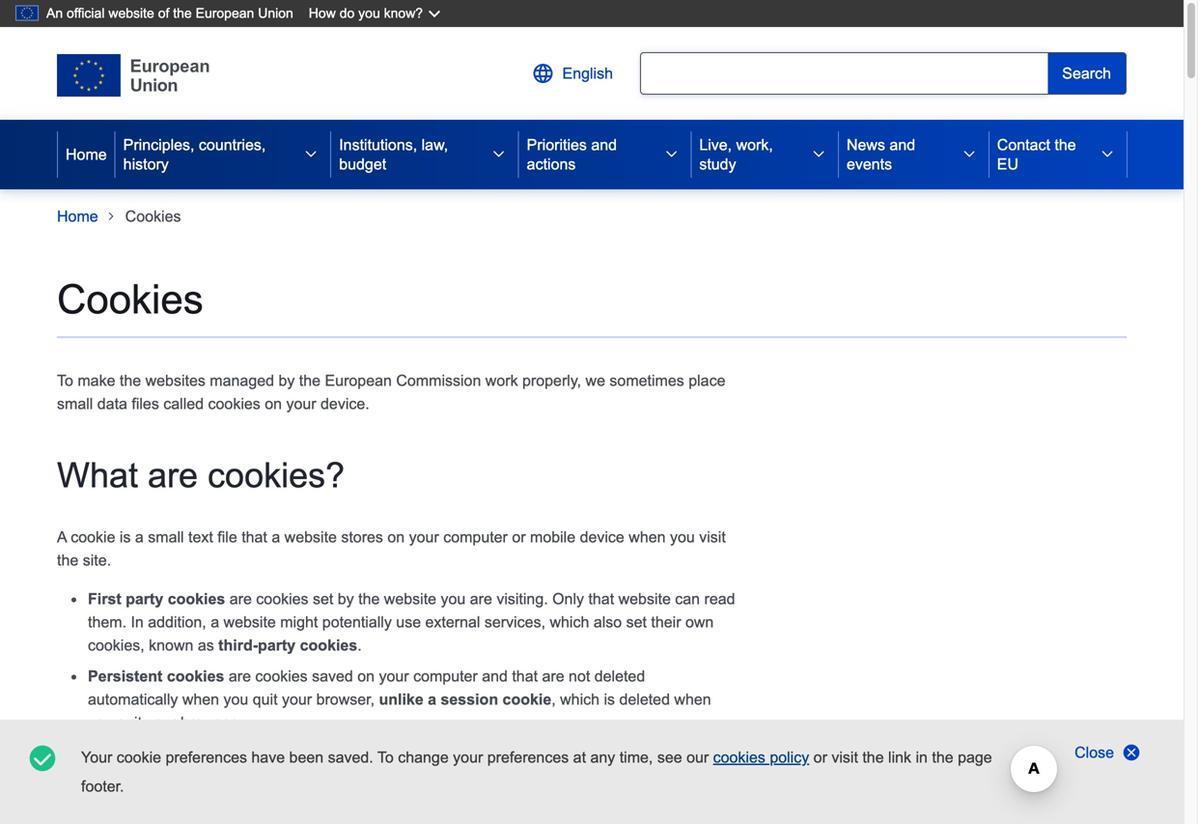 Task type: describe. For each thing, give the bounding box(es) containing it.
principles, countries, history
[[123, 136, 266, 173]]

s image
[[532, 62, 555, 85]]

change
[[398, 749, 449, 766]]

when inside are cookies saved on your computer and that are not deleted automatically when you quit your browser,
[[182, 691, 219, 708]]

website inside 'a cookie is a small text file that a website stores on your computer or mobile device when you visit the site.'
[[285, 528, 337, 546]]

to make the websites managed by the european commission work properly, we sometimes place small data files called cookies on your device.
[[57, 372, 726, 413]]

visiting.
[[497, 590, 548, 608]]

news and events link
[[840, 120, 950, 189]]

institutions, law, budget link
[[332, 120, 480, 189]]

party for first
[[126, 590, 164, 608]]

institutions,
[[339, 136, 418, 154]]

your
[[81, 749, 112, 766]]

the left link on the bottom of page
[[863, 749, 885, 766]]

services,
[[485, 613, 546, 631]]

live, work, study link
[[692, 120, 800, 189]]

not
[[569, 667, 591, 685]]

refuse
[[147, 776, 194, 793]]

1 vertical spatial cookie
[[503, 691, 552, 708]]

are up the third-
[[230, 590, 252, 608]]

cookies?
[[208, 456, 345, 495]]

1 preferences from the left
[[166, 749, 247, 766]]

page
[[958, 749, 993, 766]]

close button
[[1060, 731, 1157, 774]]

website left of
[[109, 6, 154, 21]]

properly,
[[523, 372, 582, 389]]

on inside to make the websites managed by the european commission work properly, we sometimes place small data files called cookies on your device.
[[265, 395, 282, 413]]

the up device.
[[299, 372, 321, 389]]

events
[[847, 156, 893, 173]]

an official website of the european union
[[46, 6, 293, 21]]

device
[[580, 528, 625, 546]]

live, work, study
[[700, 136, 774, 173]]

the right in
[[933, 749, 954, 766]]

on inside 'a cookie is a small text file that a website stores on your computer or mobile device when you visit the site.'
[[388, 528, 405, 546]]

a right unlike
[[428, 691, 437, 708]]

european inside to make the websites managed by the european commission work properly, we sometimes place small data files called cookies on your device.
[[325, 372, 392, 389]]

when inside 'a cookie is a small text file that a website stores on your computer or mobile device when you visit the site.'
[[629, 528, 666, 546]]

institutions, law, budget
[[339, 136, 448, 173]]

the inside are cookies set by the website you are visiting. only that website can read them. in addition, a website might potentially use external services, which also set their own cookies, known as
[[359, 590, 380, 608]]

accept
[[74, 776, 123, 793]]

your cookie preferences have been saved. to change your preferences at any time, see our cookies policy
[[81, 749, 810, 766]]

your up unlike
[[379, 667, 409, 685]]

a inside are cookies set by the website you are visiting. only that website can read them. in addition, a website might potentially use external services, which also set their own cookies, known as
[[211, 613, 219, 631]]

, which is deleted when you quit your browser.
[[88, 691, 712, 731]]

at
[[574, 749, 586, 766]]

european union flag image
[[57, 54, 209, 97]]

every
[[57, 752, 97, 770]]

your inside 'a cookie is a small text file that a website stores on your computer or mobile device when you visit the site.'
[[409, 528, 439, 546]]

small inside 'a cookie is a small text file that a website stores on your computer or mobile device when you visit the site.'
[[148, 528, 184, 546]]

work,
[[737, 136, 774, 154]]

0 vertical spatial home link
[[58, 120, 115, 189]]

have
[[252, 749, 285, 766]]

first
[[88, 590, 121, 608]]

what are cookies?
[[57, 456, 345, 495]]

and for news and events
[[890, 136, 916, 154]]

2 preferences from the left
[[488, 749, 569, 766]]

a left the text
[[135, 528, 144, 546]]

cookies inside are cookies set by the website you are visiting. only that website can read them. in addition, a website might potentially use external services, which also set their own cookies, known as
[[256, 590, 309, 608]]

any
[[591, 749, 616, 766]]

news
[[847, 136, 886, 154]]

eu
[[998, 156, 1019, 173]]

persistent
[[88, 667, 163, 685]]

visit inside 'a cookie is a small text file that a website stores on your computer or mobile device when you visit the site.'
[[700, 528, 726, 546]]

1 horizontal spatial to
[[378, 749, 394, 766]]

potentially
[[322, 613, 392, 631]]

website up the third-
[[224, 613, 276, 631]]

contact
[[998, 136, 1051, 154]]

xs image
[[962, 147, 977, 162]]

xs image for countries,
[[304, 147, 319, 162]]

priorities and actions link
[[519, 120, 652, 189]]

quit inside , which is deleted when you quit your browser.
[[117, 714, 142, 731]]

by inside are cookies set by the website you are visiting. only that website can read them. in addition, a website might potentially use external services, which also set their own cookies, known as
[[338, 590, 354, 608]]

can
[[676, 590, 700, 608]]

small inside to make the websites managed by the european commission work properly, we sometimes place small data files called cookies on your device.
[[57, 395, 93, 413]]

that for website
[[242, 528, 267, 546]]

on inside are cookies saved on your computer and that are not deleted automatically when you quit your browser,
[[358, 667, 375, 685]]

by inside to make the websites managed by the european commission work properly, we sometimes place small data files called cookies on your device.
[[279, 372, 295, 389]]

use
[[396, 613, 421, 631]]

file
[[218, 528, 237, 546]]

cookie for that
[[71, 528, 115, 546]]

which inside , which is deleted when you quit your browser.
[[560, 691, 600, 708]]

cookies inside are cookies saved on your computer and that are not deleted automatically when you quit your browser,
[[255, 667, 308, 685]]

deleted inside , which is deleted when you quit your browser.
[[620, 691, 670, 708]]

search button
[[1048, 52, 1127, 95]]

principles,
[[123, 136, 195, 154]]

that inside are cookies set by the website you are visiting. only that website can read them. in addition, a website might potentially use external services, which also set their own cookies, known as
[[589, 590, 615, 608]]

policy
[[770, 749, 810, 766]]

is for cookie
[[120, 528, 131, 546]]

commission
[[396, 372, 481, 389]]

your right change
[[453, 749, 483, 766]]

might
[[280, 613, 318, 631]]

a cookie is a small text file that a website stores on your computer or mobile device when you visit the site.
[[57, 528, 726, 569]]

priorities and actions
[[527, 136, 617, 173]]

a right file
[[272, 528, 280, 546]]

data
[[97, 395, 127, 413]]

will
[[594, 752, 615, 770]]

0 vertical spatial cookies
[[125, 208, 181, 225]]

the inside 'a cookie is a small text file that a website stores on your computer or mobile device when you visit the site.'
[[57, 552, 78, 569]]

to inside to make the websites managed by the european commission work properly, we sometimes place small data files called cookies on your device.
[[57, 372, 73, 389]]

,
[[552, 691, 556, 708]]

first party cookies
[[88, 590, 225, 608]]

are cookies saved on your computer and that are not deleted automatically when you quit your browser,
[[88, 667, 646, 708]]

visit inside every time you visit the websites managed by the european commission, you will be prompted to
[[164, 752, 190, 770]]

how do you know?
[[309, 6, 423, 21]]

cookies policy link
[[714, 749, 810, 766]]

time,
[[620, 749, 653, 766]]

and for priorities and actions
[[592, 136, 617, 154]]

are up the , on the left bottom of the page
[[542, 667, 565, 685]]

english
[[563, 65, 613, 82]]

accept or refuse cookies
[[74, 776, 255, 793]]

to
[[57, 776, 70, 793]]

news and events
[[847, 136, 916, 173]]

2 vertical spatial or
[[127, 776, 143, 793]]

the inside contact the eu
[[1055, 136, 1077, 154]]

xs image for and
[[664, 147, 679, 162]]

commission,
[[471, 752, 560, 770]]

search
[[1063, 65, 1112, 82]]

browser,
[[316, 691, 375, 708]]

your inside , which is deleted when you quit your browser.
[[146, 714, 176, 731]]

english button
[[516, 50, 629, 97]]

cookies inside to make the websites managed by the european commission work properly, we sometimes place small data files called cookies on your device.
[[208, 395, 261, 413]]

third-
[[219, 637, 258, 654]]

.
[[358, 637, 362, 654]]

close
[[1075, 744, 1115, 761]]



Task type: locate. For each thing, give the bounding box(es) containing it.
stores
[[341, 528, 383, 546]]

deleted inside are cookies saved on your computer and that are not deleted automatically when you quit your browser,
[[595, 667, 646, 685]]

in
[[916, 749, 928, 766]]

unlike
[[379, 691, 424, 708]]

external
[[426, 613, 481, 631]]

deleted up time,
[[620, 691, 670, 708]]

called
[[164, 395, 204, 413]]

browser.
[[181, 714, 239, 731]]

is right the , on the left bottom of the page
[[604, 691, 615, 708]]

0 vertical spatial is
[[120, 528, 131, 546]]

deleted right not
[[595, 667, 646, 685]]

home left 2xs icon at the left
[[57, 208, 98, 225]]

websites inside every time you visit the websites managed by the european commission, you will be prompted to
[[220, 752, 280, 770]]

cookies up might
[[256, 590, 309, 608]]

work
[[486, 372, 518, 389]]

1 horizontal spatial websites
[[220, 752, 280, 770]]

1 vertical spatial by
[[338, 590, 354, 608]]

official
[[67, 6, 105, 21]]

2 vertical spatial cookie
[[117, 749, 161, 766]]

your right stores
[[409, 528, 439, 546]]

by right been
[[353, 752, 370, 770]]

mobile
[[530, 528, 576, 546]]

2 horizontal spatial when
[[675, 691, 712, 708]]

your down saved
[[282, 691, 312, 708]]

are
[[148, 456, 198, 495], [230, 590, 252, 608], [470, 590, 493, 608], [229, 667, 251, 685], [542, 667, 565, 685]]

place
[[689, 372, 726, 389]]

1 xs image from the left
[[304, 147, 319, 162]]

0 horizontal spatial party
[[126, 590, 164, 608]]

visit inside or visit the link in the page footer.
[[832, 749, 859, 766]]

party for third-
[[258, 637, 296, 654]]

persistent cookies
[[88, 667, 225, 685]]

1 horizontal spatial is
[[604, 691, 615, 708]]

home link left 2xs icon at the left
[[57, 205, 98, 228]]

countries,
[[199, 136, 266, 154]]

1 horizontal spatial cookie
[[117, 749, 161, 766]]

cookies right called
[[208, 395, 261, 413]]

0 vertical spatial european
[[196, 6, 254, 21]]

the right contact
[[1055, 136, 1077, 154]]

you inside are cookies set by the website you are visiting. only that website can read them. in addition, a website might potentially use external services, which also set their own cookies, known as
[[441, 590, 466, 608]]

cookie up accept or refuse cookies
[[117, 749, 161, 766]]

you inside 'a cookie is a small text file that a website stores on your computer or mobile device when you visit the site.'
[[670, 528, 695, 546]]

websites inside to make the websites managed by the european commission work properly, we sometimes place small data files called cookies on your device.
[[145, 372, 206, 389]]

computer inside are cookies saved on your computer and that are not deleted automatically when you quit your browser,
[[414, 667, 478, 685]]

you inside are cookies saved on your computer and that are not deleted automatically when you quit your browser,
[[224, 691, 249, 708]]

that for not
[[512, 667, 538, 685]]

that right file
[[242, 528, 267, 546]]

0 vertical spatial cookie
[[71, 528, 115, 546]]

xs image left the actions
[[491, 147, 507, 162]]

your inside to make the websites managed by the european commission work properly, we sometimes place small data files called cookies on your device.
[[286, 395, 316, 413]]

4 xs image from the left
[[811, 147, 827, 162]]

0 vertical spatial computer
[[444, 528, 508, 546]]

xs image left news
[[811, 147, 827, 162]]

xs image for the
[[1100, 147, 1116, 162]]

you inside dropdown button
[[359, 6, 380, 21]]

know?
[[384, 6, 423, 21]]

when up our
[[675, 691, 712, 708]]

1 vertical spatial small
[[148, 528, 184, 546]]

1 horizontal spatial small
[[148, 528, 184, 546]]

xs image for law,
[[491, 147, 507, 162]]

you inside , which is deleted when you quit your browser.
[[88, 714, 113, 731]]

by up potentially at the left of page
[[338, 590, 354, 608]]

1 vertical spatial to
[[378, 749, 394, 766]]

2 vertical spatial that
[[512, 667, 538, 685]]

xs image
[[304, 147, 319, 162], [491, 147, 507, 162], [664, 147, 679, 162], [811, 147, 827, 162], [1100, 147, 1116, 162]]

do
[[340, 6, 355, 21]]

budget
[[339, 156, 387, 173]]

0 horizontal spatial or
[[127, 776, 143, 793]]

Search search field
[[641, 52, 1127, 95]]

0 vertical spatial that
[[242, 528, 267, 546]]

0 horizontal spatial to
[[57, 372, 73, 389]]

cookies
[[125, 208, 181, 225], [57, 277, 204, 322]]

when up browser.
[[182, 691, 219, 708]]

1 horizontal spatial party
[[258, 637, 296, 654]]

by
[[279, 372, 295, 389], [338, 590, 354, 608], [353, 752, 370, 770]]

0 vertical spatial by
[[279, 372, 295, 389]]

european inside every time you visit the websites managed by the european commission, you will be prompted to
[[400, 752, 467, 770]]

0 horizontal spatial small
[[57, 395, 93, 413]]

managed inside to make the websites managed by the european commission work properly, we sometimes place small data files called cookies on your device.
[[210, 372, 274, 389]]

preferences
[[166, 749, 247, 766], [488, 749, 569, 766]]

set
[[313, 590, 334, 608], [627, 613, 647, 631]]

1 vertical spatial is
[[604, 691, 615, 708]]

principles, countries, history link
[[116, 120, 292, 189]]

1 vertical spatial home link
[[57, 205, 98, 228]]

device.
[[321, 395, 370, 413]]

automatically
[[88, 691, 178, 708]]

as
[[198, 637, 214, 654]]

is inside 'a cookie is a small text file that a website stores on your computer or mobile device when you visit the site.'
[[120, 528, 131, 546]]

you left any
[[565, 752, 590, 770]]

0 horizontal spatial when
[[182, 691, 219, 708]]

websites
[[145, 372, 206, 389], [220, 752, 280, 770]]

addition,
[[148, 613, 206, 631]]

1 vertical spatial on
[[388, 528, 405, 546]]

only
[[553, 590, 584, 608]]

managed inside every time you visit the websites managed by the european commission, you will be prompted to
[[285, 752, 349, 770]]

2 horizontal spatial that
[[589, 590, 615, 608]]

when
[[629, 528, 666, 546], [182, 691, 219, 708], [675, 691, 712, 708]]

2 horizontal spatial visit
[[832, 749, 859, 766]]

party up in
[[126, 590, 164, 608]]

1 vertical spatial managed
[[285, 752, 349, 770]]

0 vertical spatial home
[[66, 146, 107, 163]]

0 horizontal spatial managed
[[210, 372, 274, 389]]

2 xs image from the left
[[491, 147, 507, 162]]

european up device.
[[325, 372, 392, 389]]

the up potentially at the left of page
[[359, 590, 380, 608]]

cookies down "have"
[[198, 776, 255, 793]]

3 xs image from the left
[[664, 147, 679, 162]]

1 horizontal spatial on
[[358, 667, 375, 685]]

0 vertical spatial managed
[[210, 372, 274, 389]]

1 vertical spatial cookies
[[57, 277, 204, 322]]

None search field
[[641, 52, 1048, 95]]

time
[[101, 752, 130, 770]]

is inside , which is deleted when you quit your browser.
[[604, 691, 615, 708]]

in
[[131, 613, 144, 631]]

are up external
[[470, 590, 493, 608]]

website left stores
[[285, 528, 337, 546]]

or down the time
[[127, 776, 143, 793]]

that inside 'a cookie is a small text file that a website stores on your computer or mobile device when you visit the site.'
[[242, 528, 267, 546]]

own
[[686, 613, 714, 631]]

1 horizontal spatial when
[[629, 528, 666, 546]]

xs image for work,
[[811, 147, 827, 162]]

xs image left live,
[[664, 147, 679, 162]]

and inside priorities and actions
[[592, 136, 617, 154]]

link
[[889, 749, 912, 766]]

1 horizontal spatial set
[[627, 613, 647, 631]]

home for the top home link
[[66, 146, 107, 163]]

1 horizontal spatial preferences
[[488, 749, 569, 766]]

saved
[[312, 667, 353, 685]]

1 vertical spatial home
[[57, 208, 98, 225]]

a
[[57, 528, 66, 546]]

cookie right session
[[503, 691, 552, 708]]

text
[[188, 528, 213, 546]]

websites down browser.
[[220, 752, 280, 770]]

and inside are cookies saved on your computer and that are not deleted automatically when you quit your browser,
[[482, 667, 508, 685]]

or inside or visit the link in the page footer.
[[814, 749, 828, 766]]

you up can
[[670, 528, 695, 546]]

1 horizontal spatial managed
[[285, 752, 349, 770]]

5 xs image from the left
[[1100, 147, 1116, 162]]

how do you know? button
[[299, 0, 454, 27]]

european left "union"
[[196, 6, 254, 21]]

1 vertical spatial or
[[814, 749, 828, 766]]

we
[[586, 372, 606, 389]]

site.
[[83, 552, 111, 569]]

our
[[687, 749, 709, 766]]

union
[[258, 6, 293, 21]]

cookies right 2xs icon at the left
[[125, 208, 181, 225]]

cookies up saved
[[300, 637, 358, 654]]

1 horizontal spatial and
[[592, 136, 617, 154]]

quit down automatically
[[117, 714, 142, 731]]

are up the text
[[148, 456, 198, 495]]

your left device.
[[286, 395, 316, 413]]

by inside every time you visit the websites managed by the european commission, you will be prompted to
[[353, 752, 370, 770]]

1 horizontal spatial or
[[512, 528, 526, 546]]

the right saved.
[[374, 752, 396, 770]]

0 horizontal spatial preferences
[[166, 749, 247, 766]]

0 vertical spatial or
[[512, 528, 526, 546]]

website up their
[[619, 590, 671, 608]]

cookies
[[208, 395, 261, 413], [168, 590, 225, 608], [256, 590, 309, 608], [300, 637, 358, 654], [167, 667, 225, 685], [255, 667, 308, 685], [714, 749, 766, 766], [198, 776, 255, 793]]

website up the 'use'
[[384, 590, 437, 608]]

0 vertical spatial websites
[[145, 372, 206, 389]]

cookies down 2xs icon at the left
[[57, 277, 204, 322]]

0 horizontal spatial websites
[[145, 372, 206, 389]]

a up as
[[211, 613, 219, 631]]

read
[[705, 590, 736, 608]]

is right a
[[120, 528, 131, 546]]

0 horizontal spatial cookie
[[71, 528, 115, 546]]

you up browser.
[[224, 691, 249, 708]]

1 horizontal spatial that
[[512, 667, 538, 685]]

2xs image
[[106, 211, 118, 222]]

the down a
[[57, 552, 78, 569]]

you up external
[[441, 590, 466, 608]]

2 horizontal spatial and
[[890, 136, 916, 154]]

how
[[309, 6, 336, 21]]

party
[[126, 590, 164, 608], [258, 637, 296, 654]]

and right priorities
[[592, 136, 617, 154]]

be
[[620, 752, 637, 770]]

0 vertical spatial party
[[126, 590, 164, 608]]

1 vertical spatial deleted
[[620, 691, 670, 708]]

small left the text
[[148, 528, 184, 546]]

to right saved.
[[378, 749, 394, 766]]

or inside 'a cookie is a small text file that a website stores on your computer or mobile device when you visit the site.'
[[512, 528, 526, 546]]

your down automatically
[[146, 714, 176, 731]]

prompted
[[641, 752, 707, 770]]

1 vertical spatial websites
[[220, 752, 280, 770]]

european
[[196, 6, 254, 21], [325, 372, 392, 389], [400, 752, 467, 770]]

that up also
[[589, 590, 615, 608]]

1 vertical spatial which
[[560, 691, 600, 708]]

preferences down browser.
[[166, 749, 247, 766]]

cookie up site.
[[71, 528, 115, 546]]

1 vertical spatial computer
[[414, 667, 478, 685]]

0 horizontal spatial and
[[482, 667, 508, 685]]

to left make on the top of page
[[57, 372, 73, 389]]

and inside news and events
[[890, 136, 916, 154]]

which inside are cookies set by the website you are visiting. only that website can read them. in addition, a website might potentially use external services, which also set their own cookies, known as
[[550, 613, 590, 631]]

cookie
[[71, 528, 115, 546], [503, 691, 552, 708], [117, 749, 161, 766]]

study
[[700, 156, 737, 173]]

computer inside 'a cookie is a small text file that a website stores on your computer or mobile device when you visit the site.'
[[444, 528, 508, 546]]

0 vertical spatial on
[[265, 395, 282, 413]]

set right also
[[627, 613, 647, 631]]

1 horizontal spatial visit
[[700, 528, 726, 546]]

and
[[592, 136, 617, 154], [890, 136, 916, 154], [482, 667, 508, 685]]

small down make on the top of page
[[57, 395, 93, 413]]

0 horizontal spatial set
[[313, 590, 334, 608]]

on
[[265, 395, 282, 413], [388, 528, 405, 546], [358, 667, 375, 685]]

home link left history
[[58, 120, 115, 189]]

quit up "have"
[[253, 691, 278, 708]]

2 horizontal spatial or
[[814, 749, 828, 766]]

european down , which is deleted when you quit your browser.
[[400, 752, 467, 770]]

0 vertical spatial to
[[57, 372, 73, 389]]

computer up unlike a session cookie
[[414, 667, 478, 685]]

you
[[359, 6, 380, 21], [670, 528, 695, 546], [441, 590, 466, 608], [224, 691, 249, 708], [88, 714, 113, 731], [134, 752, 159, 770], [565, 752, 590, 770]]

0 horizontal spatial on
[[265, 395, 282, 413]]

computer
[[444, 528, 508, 546], [414, 667, 478, 685]]

and up session
[[482, 667, 508, 685]]

or left mobile
[[512, 528, 526, 546]]

which down only
[[550, 613, 590, 631]]

2 vertical spatial on
[[358, 667, 375, 685]]

set up might
[[313, 590, 334, 608]]

is
[[120, 528, 131, 546], [604, 691, 615, 708]]

cookies,
[[88, 637, 145, 654]]

on up browser,
[[358, 667, 375, 685]]

their
[[652, 613, 682, 631]]

you up accept or refuse cookies
[[134, 752, 159, 770]]

live,
[[700, 136, 732, 154]]

that
[[242, 528, 267, 546], [589, 590, 615, 608], [512, 667, 538, 685]]

home for the bottom home link
[[57, 208, 98, 225]]

cookie for change
[[117, 749, 161, 766]]

of
[[158, 6, 169, 21]]

2 horizontal spatial on
[[388, 528, 405, 546]]

0 vertical spatial small
[[57, 395, 93, 413]]

visit up read
[[700, 528, 726, 546]]

third-party cookies .
[[219, 637, 362, 654]]

cookies right our
[[714, 749, 766, 766]]

the
[[173, 6, 192, 21], [1055, 136, 1077, 154], [120, 372, 141, 389], [299, 372, 321, 389], [57, 552, 78, 569], [359, 590, 380, 608], [863, 749, 885, 766], [933, 749, 954, 766], [194, 752, 216, 770], [374, 752, 396, 770]]

0 vertical spatial deleted
[[595, 667, 646, 685]]

the up files
[[120, 372, 141, 389]]

which down not
[[560, 691, 600, 708]]

0 vertical spatial set
[[313, 590, 334, 608]]

1 vertical spatial european
[[325, 372, 392, 389]]

the down browser.
[[194, 752, 216, 770]]

1 horizontal spatial european
[[325, 372, 392, 389]]

2 horizontal spatial cookie
[[503, 691, 552, 708]]

make
[[78, 372, 115, 389]]

the right of
[[173, 6, 192, 21]]

cookie inside 'a cookie is a small text file that a website stores on your computer or mobile device when you visit the site.'
[[71, 528, 115, 546]]

history
[[123, 156, 169, 173]]

0 horizontal spatial is
[[120, 528, 131, 546]]

contact the eu
[[998, 136, 1077, 173]]

on right stores
[[388, 528, 405, 546]]

are down the third-
[[229, 667, 251, 685]]

you right do on the left top of page
[[359, 6, 380, 21]]

is for which
[[604, 691, 615, 708]]

them.
[[88, 613, 127, 631]]

2 vertical spatial european
[[400, 752, 467, 770]]

or right the policy
[[814, 749, 828, 766]]

party down might
[[258, 637, 296, 654]]

cookies up addition,
[[168, 590, 225, 608]]

on up cookies?
[[265, 395, 282, 413]]

what
[[57, 456, 138, 495]]

1 horizontal spatial quit
[[253, 691, 278, 708]]

2 vertical spatial by
[[353, 752, 370, 770]]

or visit the link in the page footer.
[[81, 749, 993, 795]]

0 horizontal spatial european
[[196, 6, 254, 21]]

and right news
[[890, 136, 916, 154]]

visit up refuse
[[164, 752, 190, 770]]

saved.
[[328, 749, 374, 766]]

1 vertical spatial that
[[589, 590, 615, 608]]

0 horizontal spatial that
[[242, 528, 267, 546]]

0 vertical spatial quit
[[253, 691, 278, 708]]

footer.
[[81, 778, 124, 795]]

actions
[[527, 156, 576, 173]]

xs image right contact the eu link
[[1100, 147, 1116, 162]]

xs image left budget
[[304, 147, 319, 162]]

that inside are cookies saved on your computer and that are not deleted automatically when you quit your browser,
[[512, 667, 538, 685]]

preferences left at
[[488, 749, 569, 766]]

1 vertical spatial set
[[627, 613, 647, 631]]

cookies down third-party cookies . on the left bottom of the page
[[255, 667, 308, 685]]

session
[[441, 691, 499, 708]]

quit inside are cookies saved on your computer and that are not deleted automatically when you quit your browser,
[[253, 691, 278, 708]]

0 vertical spatial which
[[550, 613, 590, 631]]

cookies down as
[[167, 667, 225, 685]]

2 horizontal spatial european
[[400, 752, 467, 770]]

0 horizontal spatial visit
[[164, 752, 190, 770]]

when inside , which is deleted when you quit your browser.
[[675, 691, 712, 708]]

law,
[[422, 136, 448, 154]]

sometimes
[[610, 372, 685, 389]]

visit left link on the bottom of page
[[832, 749, 859, 766]]

when right device
[[629, 528, 666, 546]]

websites up called
[[145, 372, 206, 389]]

1 vertical spatial party
[[258, 637, 296, 654]]

been
[[289, 749, 324, 766]]

1 vertical spatial quit
[[117, 714, 142, 731]]

by up cookies?
[[279, 372, 295, 389]]

0 horizontal spatial quit
[[117, 714, 142, 731]]



Task type: vqa. For each thing, say whether or not it's contained in the screenshot.
Commission monitors the
no



